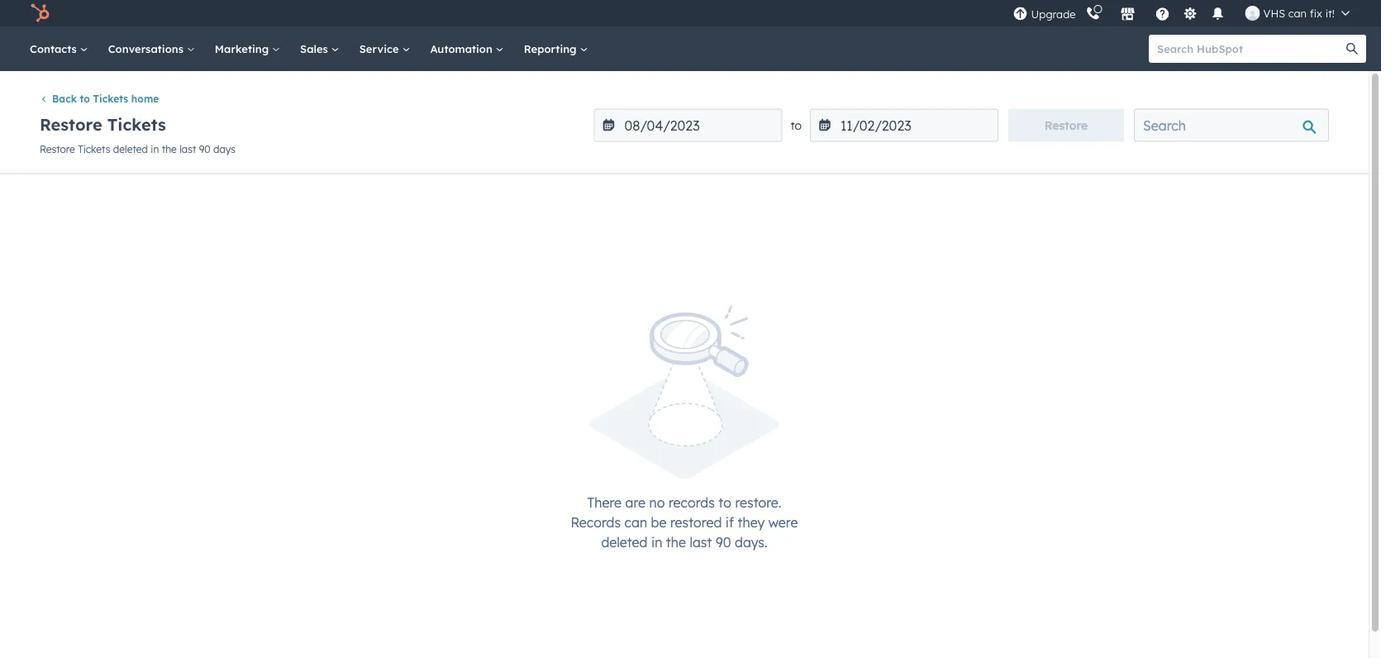 Task type: vqa. For each thing, say whether or not it's contained in the screenshot.
middle your
no



Task type: describe. For each thing, give the bounding box(es) containing it.
contacts link
[[20, 26, 98, 71]]

search image
[[1347, 43, 1358, 55]]

service
[[359, 42, 402, 55]]

Search search field
[[1134, 109, 1329, 142]]

automation
[[430, 42, 496, 55]]

days
[[213, 143, 236, 155]]

upgrade image
[[1013, 7, 1028, 22]]

1 mm/dd/yyyy text field from the left
[[594, 109, 782, 142]]

0 horizontal spatial the
[[162, 143, 177, 155]]

settings link
[[1180, 5, 1201, 22]]

upgrade
[[1031, 7, 1076, 21]]

conversations link
[[98, 26, 205, 71]]

settings image
[[1183, 7, 1198, 22]]

back
[[52, 92, 77, 105]]

back to tickets home
[[52, 92, 159, 105]]

days.
[[735, 534, 768, 550]]

back to tickets home link
[[40, 92, 159, 105]]

restore tickets banner
[[40, 104, 1329, 142]]

restore for restore
[[1045, 118, 1088, 132]]

last inside 'there are no records to restore. records can be restored if they were deleted in the last 90 days.'
[[690, 534, 712, 550]]

restored
[[670, 514, 722, 530]]

no
[[649, 494, 665, 510]]

sales link
[[290, 26, 349, 71]]

0 vertical spatial deleted
[[113, 143, 148, 155]]

hubspot link
[[20, 3, 62, 23]]

they
[[738, 514, 765, 530]]

menu containing vhs can fix it!
[[1012, 0, 1362, 26]]

there
[[587, 494, 622, 510]]

tickets for restore tickets deleted in the last 90 days
[[78, 143, 110, 155]]

are
[[625, 494, 646, 510]]

service link
[[349, 26, 420, 71]]

restore button
[[1009, 109, 1124, 142]]

conversations
[[108, 42, 187, 55]]

vhs can fix it! button
[[1236, 0, 1360, 26]]

restore tickets deleted in the last 90 days
[[40, 143, 236, 155]]

vhs can fix it!
[[1264, 6, 1335, 20]]

vhs
[[1264, 6, 1286, 20]]

were
[[769, 514, 798, 530]]

help button
[[1149, 0, 1177, 26]]

2 mm/dd/yyyy text field from the left
[[810, 109, 999, 142]]

marketplaces button
[[1111, 0, 1145, 26]]

eloise francis image
[[1246, 6, 1260, 21]]

0 horizontal spatial in
[[151, 143, 159, 155]]



Task type: locate. For each thing, give the bounding box(es) containing it.
1 vertical spatial in
[[651, 534, 663, 550]]

in down home
[[151, 143, 159, 155]]

1 vertical spatial to
[[791, 118, 802, 132]]

1 horizontal spatial to
[[719, 494, 732, 510]]

0 horizontal spatial 90
[[199, 143, 211, 155]]

Search HubSpot search field
[[1149, 35, 1352, 63]]

there are no records to restore. records can be restored if they were deleted in the last 90 days.
[[571, 494, 798, 550]]

0 horizontal spatial last
[[180, 143, 196, 155]]

0 vertical spatial last
[[180, 143, 196, 155]]

restore tickets
[[40, 114, 166, 135]]

0 vertical spatial can
[[1289, 6, 1307, 20]]

in inside 'there are no records to restore. records can be restored if they were deleted in the last 90 days.'
[[651, 534, 663, 550]]

marketing link
[[205, 26, 290, 71]]

restore for restore tickets deleted in the last 90 days
[[40, 143, 75, 155]]

records
[[571, 514, 621, 530]]

records
[[669, 494, 715, 510]]

restore.
[[735, 494, 782, 510]]

0 horizontal spatial can
[[625, 514, 647, 530]]

to
[[80, 92, 90, 105], [791, 118, 802, 132], [719, 494, 732, 510]]

2 horizontal spatial to
[[791, 118, 802, 132]]

to inside banner
[[791, 118, 802, 132]]

can
[[1289, 6, 1307, 20], [625, 514, 647, 530]]

90 left days
[[199, 143, 211, 155]]

1 vertical spatial the
[[666, 534, 686, 550]]

90 down if
[[716, 534, 731, 550]]

1 vertical spatial deleted
[[601, 534, 648, 550]]

90
[[199, 143, 211, 155], [716, 534, 731, 550]]

the down "be"
[[666, 534, 686, 550]]

to inside 'there are no records to restore. records can be restored if they were deleted in the last 90 days.'
[[719, 494, 732, 510]]

deleted down restore tickets
[[113, 143, 148, 155]]

1 vertical spatial last
[[690, 534, 712, 550]]

last
[[180, 143, 196, 155], [690, 534, 712, 550]]

the inside 'there are no records to restore. records can be restored if they were deleted in the last 90 days.'
[[666, 534, 686, 550]]

restore for restore tickets
[[40, 114, 102, 135]]

last left days
[[180, 143, 196, 155]]

fix
[[1310, 6, 1323, 20]]

restore inside button
[[1045, 118, 1088, 132]]

reporting link
[[514, 26, 598, 71]]

notifications image
[[1211, 7, 1226, 22]]

calling icon button
[[1079, 2, 1107, 24]]

1 horizontal spatial deleted
[[601, 534, 648, 550]]

in down "be"
[[651, 534, 663, 550]]

can down are
[[625, 514, 647, 530]]

home
[[131, 92, 159, 105]]

help image
[[1155, 7, 1170, 22]]

deleted down records
[[601, 534, 648, 550]]

1 vertical spatial can
[[625, 514, 647, 530]]

deleted inside 'there are no records to restore. records can be restored if they were deleted in the last 90 days.'
[[601, 534, 648, 550]]

marketplaces image
[[1121, 7, 1136, 22]]

1 horizontal spatial the
[[666, 534, 686, 550]]

1 vertical spatial 90
[[716, 534, 731, 550]]

it!
[[1326, 6, 1335, 20]]

reporting
[[524, 42, 580, 55]]

1 horizontal spatial in
[[651, 534, 663, 550]]

restore
[[40, 114, 102, 135], [1045, 118, 1088, 132], [40, 143, 75, 155]]

1 horizontal spatial 90
[[716, 534, 731, 550]]

in
[[151, 143, 159, 155], [651, 534, 663, 550]]

0 vertical spatial the
[[162, 143, 177, 155]]

0 horizontal spatial mm/dd/yyyy text field
[[594, 109, 782, 142]]

90 inside 'there are no records to restore. records can be restored if they were deleted in the last 90 days.'
[[716, 534, 731, 550]]

search button
[[1338, 35, 1367, 63]]

if
[[726, 514, 734, 530]]

0 vertical spatial in
[[151, 143, 159, 155]]

0 vertical spatial tickets
[[93, 92, 128, 105]]

0 vertical spatial to
[[80, 92, 90, 105]]

can inside 'there are no records to restore. records can be restored if they were deleted in the last 90 days.'
[[625, 514, 647, 530]]

menu
[[1012, 0, 1362, 26]]

contacts
[[30, 42, 80, 55]]

0 horizontal spatial to
[[80, 92, 90, 105]]

be
[[651, 514, 667, 530]]

last down 'restored'
[[690, 534, 712, 550]]

tickets for restore tickets
[[107, 114, 166, 135]]

hubspot image
[[30, 3, 50, 23]]

2 vertical spatial tickets
[[78, 143, 110, 155]]

2 vertical spatial to
[[719, 494, 732, 510]]

tickets up restore tickets
[[93, 92, 128, 105]]

can inside popup button
[[1289, 6, 1307, 20]]

the left days
[[162, 143, 177, 155]]

tickets up "restore tickets deleted in the last 90 days"
[[107, 114, 166, 135]]

1 vertical spatial tickets
[[107, 114, 166, 135]]

tickets down restore tickets
[[78, 143, 110, 155]]

tickets
[[93, 92, 128, 105], [107, 114, 166, 135], [78, 143, 110, 155]]

deleted
[[113, 143, 148, 155], [601, 534, 648, 550]]

1 horizontal spatial last
[[690, 534, 712, 550]]

1 horizontal spatial can
[[1289, 6, 1307, 20]]

the
[[162, 143, 177, 155], [666, 534, 686, 550]]

0 horizontal spatial deleted
[[113, 143, 148, 155]]

1 horizontal spatial mm/dd/yyyy text field
[[810, 109, 999, 142]]

MM/DD/YYYY text field
[[594, 109, 782, 142], [810, 109, 999, 142]]

sales
[[300, 42, 331, 55]]

automation link
[[420, 26, 514, 71]]

0 vertical spatial 90
[[199, 143, 211, 155]]

notifications button
[[1204, 0, 1232, 26]]

tickets inside banner
[[107, 114, 166, 135]]

can left fix
[[1289, 6, 1307, 20]]

calling icon image
[[1086, 6, 1101, 21]]

marketing
[[215, 42, 272, 55]]



